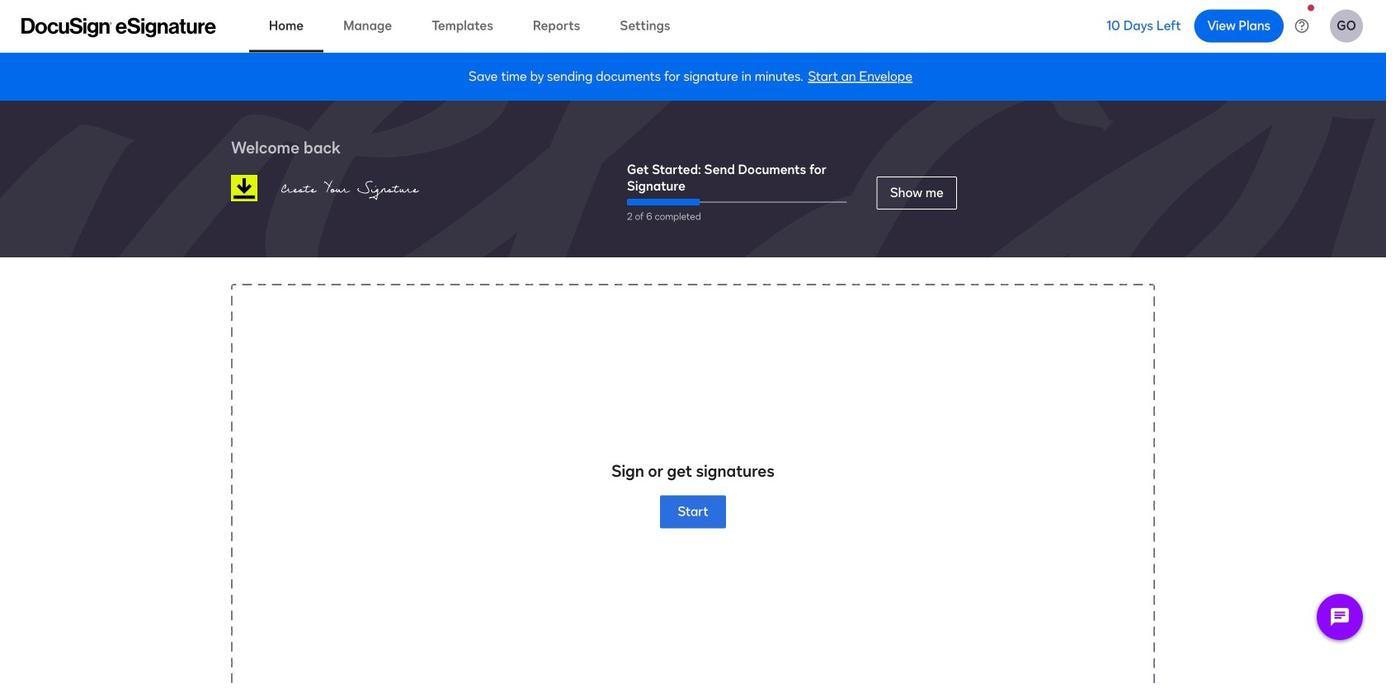 Task type: locate. For each thing, give the bounding box(es) containing it.
docusignlogo image
[[231, 175, 257, 201]]



Task type: describe. For each thing, give the bounding box(es) containing it.
docusign esignature image
[[21, 18, 216, 38]]



Task type: vqa. For each thing, say whether or not it's contained in the screenshot.
1st folder icon from the top of the Secondary Navigation REGION
no



